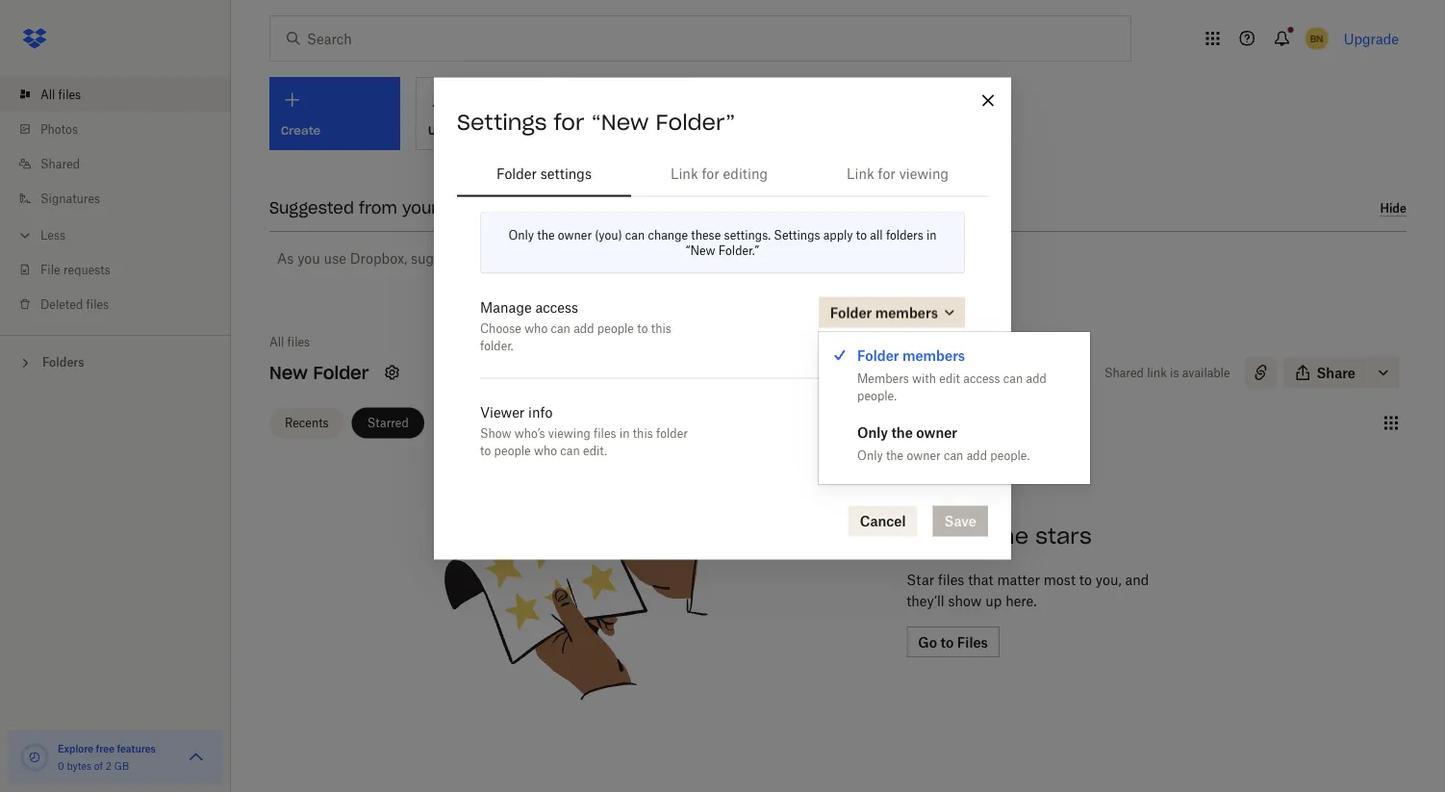 Task type: vqa. For each thing, say whether or not it's contained in the screenshot.
middle add
yes



Task type: describe. For each thing, give the bounding box(es) containing it.
link for link for viewing
[[847, 166, 875, 182]]

is
[[1171, 365, 1180, 380]]

for for viewing
[[878, 166, 896, 182]]

editing
[[723, 166, 768, 182]]

this inside viewer info show who's viewing files in this folder to people who can edit.
[[633, 426, 653, 441]]

only for only the owner only the owner can add people.
[[858, 424, 888, 440]]

in inside only the owner (you) can change these settings. settings apply to all folders in "new folder."
[[927, 228, 937, 243]]

files inside star files that matter most to you, and they'll show up here.
[[938, 571, 965, 588]]

more
[[769, 250, 802, 266]]

manage access choose who can add people to this folder.
[[480, 299, 672, 353]]

file requests
[[40, 262, 110, 277]]

matter
[[998, 571, 1040, 588]]

folder members button
[[819, 297, 965, 328]]

settings.
[[724, 228, 771, 243]]

quota usage element
[[19, 742, 50, 773]]

photos
[[40, 122, 78, 136]]

upgrade link
[[1344, 30, 1400, 47]]

new
[[270, 361, 308, 384]]

add for with
[[1027, 371, 1047, 386]]

features
[[117, 743, 156, 755]]

people. inside the members with edit access can add people.
[[858, 388, 897, 403]]

create folder button
[[562, 77, 693, 150]]

add inside only the owner only the owner can add people.
[[967, 448, 988, 463]]

your
[[402, 198, 438, 218]]

to inside only the owner (you) can change these settings. settings apply to all folders in "new folder."
[[856, 228, 867, 243]]

create folder
[[575, 123, 653, 138]]

settings
[[541, 166, 592, 182]]

to inside viewer info show who's viewing files in this folder to people who can edit.
[[480, 444, 491, 458]]

choose
[[480, 321, 522, 336]]

owner for only the owner only the owner can add people.
[[917, 424, 958, 440]]

new folder
[[270, 361, 369, 384]]

for for editing
[[702, 166, 720, 182]]

link for viewing tab
[[808, 151, 989, 197]]

0
[[58, 760, 64, 772]]

will
[[520, 250, 543, 266]]

show
[[480, 426, 512, 441]]

explore
[[58, 743, 94, 755]]

all
[[870, 228, 883, 243]]

folders
[[886, 228, 924, 243]]

members with edit access can add people.
[[858, 371, 1047, 403]]

create
[[575, 123, 614, 138]]

0 horizontal spatial "new
[[591, 108, 649, 135]]

1 vertical spatial all files link
[[270, 332, 310, 351]]

signatures link
[[15, 181, 231, 216]]

deleted files link
[[15, 287, 231, 321]]

folder settings tab panel
[[457, 211, 989, 483]]

this inside manage access choose who can add people to this folder.
[[651, 321, 672, 336]]

can for with
[[1004, 371, 1023, 386]]

automatically
[[546, 250, 633, 266]]

aim for the stars
[[907, 523, 1092, 550]]

change
[[648, 228, 688, 243]]

1 vertical spatial folder members
[[858, 347, 966, 363]]

0 horizontal spatial settings
[[457, 108, 547, 135]]

most
[[1044, 571, 1076, 588]]

with
[[913, 371, 937, 386]]

in inside viewer info show who's viewing files in this folder to people who can edit.
[[620, 426, 630, 441]]

settings for "new folder" dialog
[[434, 77, 1012, 715]]

settings for "new folder"
[[457, 108, 736, 135]]

folder inside 'tab'
[[497, 166, 537, 182]]

use
[[324, 250, 346, 266]]

that
[[969, 571, 994, 588]]

they'll
[[907, 592, 945, 609]]

only for only the owner (you) can change these settings. settings apply to all folders in "new folder."
[[509, 228, 534, 243]]

can for access
[[551, 321, 571, 336]]

free
[[96, 743, 115, 755]]

shared link is available
[[1105, 365, 1231, 380]]

edit.
[[583, 444, 608, 458]]

star
[[907, 571, 935, 588]]

all files inside list item
[[40, 87, 81, 102]]

dropbox,
[[350, 250, 407, 266]]

1 vertical spatial all files
[[270, 334, 310, 349]]

only the owner only the owner can add people.
[[858, 424, 1030, 463]]

activity
[[443, 198, 503, 218]]

manage
[[480, 299, 532, 315]]

people inside manage access choose who can add people to this folder.
[[598, 321, 634, 336]]

from
[[359, 198, 397, 218]]

learn
[[729, 250, 765, 266]]

can inside viewer info show who's viewing files in this folder to people who can edit.
[[561, 444, 580, 458]]

files inside "link"
[[86, 297, 109, 311]]

apply
[[824, 228, 853, 243]]

owner for only the owner (you) can change these settings. settings apply to all folders in "new folder."
[[558, 228, 592, 243]]

file
[[40, 262, 60, 277]]

bytes
[[67, 760, 92, 772]]

all inside list item
[[40, 87, 55, 102]]

the inside only the owner (you) can change these settings. settings apply to all folders in "new folder."
[[537, 228, 555, 243]]

access inside the members with edit access can add people.
[[964, 371, 1001, 386]]

as
[[277, 250, 294, 266]]

aim
[[907, 523, 948, 550]]

to inside manage access choose who can add people to this folder.
[[637, 321, 648, 336]]

these
[[691, 228, 721, 243]]

people. inside only the owner only the owner can add people.
[[991, 448, 1030, 463]]

folders
[[42, 355, 84, 370]]

1 vertical spatial all
[[270, 334, 284, 349]]

starred button
[[352, 408, 424, 438]]

suggested
[[411, 250, 477, 266]]

file requests link
[[15, 252, 231, 287]]

2
[[106, 760, 112, 772]]

0 vertical spatial up
[[674, 250, 690, 266]]

you
[[298, 250, 320, 266]]

viewing inside tab
[[900, 166, 949, 182]]

viewer
[[480, 404, 525, 420]]

upgrade
[[1344, 30, 1400, 47]]

files inside list item
[[58, 87, 81, 102]]

gb
[[114, 760, 129, 772]]

star files that matter most to you, and they'll show up here.
[[907, 571, 1150, 609]]

settings inside only the owner (you) can change these settings. settings apply to all folders in "new folder."
[[774, 228, 821, 243]]

1 vertical spatial members
[[903, 347, 966, 363]]



Task type: locate. For each thing, give the bounding box(es) containing it.
requests
[[63, 262, 110, 277]]

0 vertical spatial "new
[[591, 108, 649, 135]]

access
[[536, 299, 579, 315], [964, 371, 1001, 386]]

0 horizontal spatial all
[[40, 87, 55, 102]]

2 vertical spatial only
[[858, 448, 883, 463]]

0 vertical spatial add
[[574, 321, 594, 336]]

1 vertical spatial access
[[964, 371, 1001, 386]]

1 vertical spatial who
[[534, 444, 557, 458]]

shared link
[[15, 146, 231, 181]]

can
[[626, 228, 645, 243], [551, 321, 571, 336], [1004, 371, 1023, 386], [561, 444, 580, 458], [944, 448, 964, 463]]

who inside viewer info show who's viewing files in this folder to people who can edit.
[[534, 444, 557, 458]]

"new
[[591, 108, 649, 135], [686, 244, 716, 258]]

recents button
[[270, 408, 344, 438]]

for inside link for viewing tab
[[878, 166, 896, 182]]

all files link up new
[[270, 332, 310, 351]]

folder
[[618, 123, 653, 138], [657, 426, 688, 441]]

folder settings
[[497, 166, 592, 182]]

1 horizontal spatial all
[[270, 334, 284, 349]]

1 vertical spatial only
[[858, 424, 888, 440]]

for up all
[[878, 166, 896, 182]]

folder settings tab
[[457, 151, 631, 197]]

0 horizontal spatial folder
[[618, 123, 653, 138]]

folder inside create folder button
[[618, 123, 653, 138]]

add right edit at right top
[[1027, 371, 1047, 386]]

0 vertical spatial owner
[[558, 228, 592, 243]]

1 vertical spatial add
[[1027, 371, 1047, 386]]

all files up new
[[270, 334, 310, 349]]

2 link from the left
[[847, 166, 875, 182]]

1 vertical spatial "new
[[686, 244, 716, 258]]

owner inside only the owner (you) can change these settings. settings apply to all folders in "new folder."
[[558, 228, 592, 243]]

starred
[[367, 416, 409, 430]]

for
[[554, 108, 585, 135], [702, 166, 720, 182], [878, 166, 896, 182], [955, 523, 986, 550]]

show down that
[[949, 592, 982, 609]]

link inside 'link for editing' tab
[[671, 166, 699, 182]]

can down the members with edit access can add people.
[[944, 448, 964, 463]]

show inside star files that matter most to you, and they'll show up here.
[[949, 592, 982, 609]]

items
[[481, 250, 517, 266]]

0 vertical spatial in
[[927, 228, 937, 243]]

show down change on the top of page
[[636, 250, 670, 266]]

of
[[94, 760, 103, 772]]

2 vertical spatial add
[[967, 448, 988, 463]]

photos link
[[15, 112, 231, 146]]

1 horizontal spatial people.
[[991, 448, 1030, 463]]

list
[[0, 65, 231, 335]]

add inside the members with edit access can add people.
[[1027, 371, 1047, 386]]

files inside viewer info show who's viewing files in this folder to people who can edit.
[[594, 426, 617, 441]]

0 vertical spatial shared
[[40, 156, 80, 171]]

0 vertical spatial all
[[40, 87, 55, 102]]

who
[[525, 321, 548, 336], [534, 444, 557, 458]]

in
[[927, 228, 937, 243], [620, 426, 630, 441]]

0 vertical spatial folder
[[618, 123, 653, 138]]

can inside only the owner only the owner can add people.
[[944, 448, 964, 463]]

link for viewing
[[847, 166, 949, 182]]

folder."
[[719, 244, 760, 258]]

1 link from the left
[[671, 166, 699, 182]]

0 vertical spatial only
[[509, 228, 534, 243]]

link down folder"
[[671, 166, 699, 182]]

0 vertical spatial here.
[[694, 250, 725, 266]]

1 horizontal spatial folder
[[657, 426, 688, 441]]

folder members
[[830, 304, 938, 321], [858, 347, 966, 363]]

folder members up members
[[830, 304, 938, 321]]

link for editing tab
[[631, 151, 808, 197]]

viewing up folders
[[900, 166, 949, 182]]

less
[[40, 228, 65, 242]]

(you)
[[595, 228, 622, 243]]

all files list item
[[0, 77, 231, 112]]

only the owner (you) can change these settings. settings apply to all folders in "new folder."
[[509, 228, 937, 258]]

viewing up the edit.
[[548, 426, 591, 441]]

explore free features 0 bytes of 2 gb
[[58, 743, 156, 772]]

stars
[[1036, 523, 1092, 550]]

link
[[1148, 365, 1167, 380]]

0 vertical spatial all files
[[40, 87, 81, 102]]

tab list containing folder settings
[[457, 151, 989, 197]]

people. down members
[[858, 388, 897, 403]]

list containing all files
[[0, 65, 231, 335]]

info
[[529, 404, 553, 420]]

1 vertical spatial here.
[[1006, 592, 1037, 609]]

all files link
[[15, 77, 231, 112], [270, 332, 310, 351]]

who right choose
[[525, 321, 548, 336]]

this
[[651, 321, 672, 336], [633, 426, 653, 441]]

all up photos
[[40, 87, 55, 102]]

can right edit at right top
[[1004, 371, 1023, 386]]

suggested
[[270, 198, 354, 218]]

members
[[858, 371, 909, 386]]

tab list inside settings for "new folder" dialog
[[457, 151, 989, 197]]

"new down these
[[686, 244, 716, 258]]

1 horizontal spatial all files
[[270, 334, 310, 349]]

1 vertical spatial up
[[986, 592, 1002, 609]]

shared left link at the right top of page
[[1105, 365, 1144, 380]]

0 horizontal spatial up
[[674, 250, 690, 266]]

people. up aim for the stars
[[991, 448, 1030, 463]]

0 horizontal spatial show
[[636, 250, 670, 266]]

0 vertical spatial members
[[876, 304, 938, 321]]

share button
[[1285, 357, 1368, 388]]

people inside viewer info show who's viewing files in this folder to people who can edit.
[[494, 444, 531, 458]]

link for editing
[[671, 166, 768, 182]]

0 vertical spatial settings
[[457, 108, 547, 135]]

0 horizontal spatial viewing
[[548, 426, 591, 441]]

settings up folder settings
[[457, 108, 547, 135]]

deleted files
[[40, 297, 109, 311]]

here. down matter
[[1006, 592, 1037, 609]]

and
[[1126, 571, 1150, 588]]

you,
[[1096, 571, 1122, 588]]

learn more link
[[729, 250, 802, 266]]

1 horizontal spatial shared
[[1105, 365, 1144, 380]]

deleted
[[40, 297, 83, 311]]

1 horizontal spatial viewing
[[900, 166, 949, 182]]

1 vertical spatial show
[[949, 592, 982, 609]]

share
[[1317, 364, 1356, 381]]

files
[[58, 87, 81, 102], [86, 297, 109, 311], [287, 334, 310, 349], [594, 426, 617, 441], [938, 571, 965, 588]]

files up the edit.
[[594, 426, 617, 441]]

recents
[[285, 416, 329, 430]]

in right who's
[[620, 426, 630, 441]]

to
[[856, 228, 867, 243], [637, 321, 648, 336], [480, 444, 491, 458], [1080, 571, 1092, 588]]

folder inside dropdown button
[[830, 304, 872, 321]]

2 horizontal spatial add
[[1027, 371, 1047, 386]]

folder members up with
[[858, 347, 966, 363]]

1 horizontal spatial show
[[949, 592, 982, 609]]

1 horizontal spatial add
[[967, 448, 988, 463]]

here. inside star files that matter most to you, and they'll show up here.
[[1006, 592, 1037, 609]]

1 horizontal spatial in
[[927, 228, 937, 243]]

shared for shared
[[40, 156, 80, 171]]

up inside star files that matter most to you, and they'll show up here.
[[986, 592, 1002, 609]]

folder inside viewer info show who's viewing files in this folder to people who can edit.
[[657, 426, 688, 441]]

files up new
[[287, 334, 310, 349]]

in right folders
[[927, 228, 937, 243]]

for left editing
[[702, 166, 720, 182]]

files left that
[[938, 571, 965, 588]]

1 vertical spatial owner
[[917, 424, 958, 440]]

dropbox image
[[15, 19, 54, 58]]

all up new
[[270, 334, 284, 349]]

only inside only the owner (you) can change these settings. settings apply to all folders in "new folder."
[[509, 228, 534, 243]]

settings up more
[[774, 228, 821, 243]]

files up photos
[[58, 87, 81, 102]]

0 horizontal spatial access
[[536, 299, 579, 315]]

0 horizontal spatial people
[[494, 444, 531, 458]]

0 horizontal spatial all files link
[[15, 77, 231, 112]]

all files
[[40, 87, 81, 102], [270, 334, 310, 349]]

1 horizontal spatial link
[[847, 166, 875, 182]]

all files up photos
[[40, 87, 81, 102]]

shared inside list
[[40, 156, 80, 171]]

"new up the settings at the top of the page
[[591, 108, 649, 135]]

0 vertical spatial all files link
[[15, 77, 231, 112]]

None field
[[0, 0, 141, 21]]

members
[[876, 304, 938, 321], [903, 347, 966, 363]]

link
[[671, 166, 699, 182], [847, 166, 875, 182]]

all files link up the 'shared' link
[[15, 77, 231, 112]]

1 vertical spatial folder
[[657, 426, 688, 441]]

1 horizontal spatial access
[[964, 371, 1001, 386]]

add down the members with edit access can add people.
[[967, 448, 988, 463]]

add down automatically
[[574, 321, 594, 336]]

can for the
[[626, 228, 645, 243]]

add inside manage access choose who can add people to this folder.
[[574, 321, 594, 336]]

here. down these
[[694, 250, 725, 266]]

0 vertical spatial who
[[525, 321, 548, 336]]

0 vertical spatial people.
[[858, 388, 897, 403]]

viewing inside viewer info show who's viewing files in this folder to people who can edit.
[[548, 426, 591, 441]]

available
[[1183, 365, 1231, 380]]

1 horizontal spatial up
[[986, 592, 1002, 609]]

link for link for editing
[[671, 166, 699, 182]]

link up all
[[847, 166, 875, 182]]

for for "new
[[554, 108, 585, 135]]

people down automatically
[[598, 321, 634, 336]]

people down show
[[494, 444, 531, 458]]

0 horizontal spatial link
[[671, 166, 699, 182]]

signatures
[[40, 191, 100, 206]]

access inside manage access choose who can add people to this folder.
[[536, 299, 579, 315]]

who down who's
[[534, 444, 557, 458]]

2 vertical spatial owner
[[907, 448, 941, 463]]

can inside the members with edit access can add people.
[[1004, 371, 1023, 386]]

0 horizontal spatial add
[[574, 321, 594, 336]]

access right manage
[[536, 299, 579, 315]]

"new inside only the owner (you) can change these settings. settings apply to all folders in "new folder."
[[686, 244, 716, 258]]

0 horizontal spatial shared
[[40, 156, 80, 171]]

0 vertical spatial show
[[636, 250, 670, 266]]

0 vertical spatial viewing
[[900, 166, 949, 182]]

can left the edit.
[[561, 444, 580, 458]]

1 horizontal spatial "new
[[686, 244, 716, 258]]

1 horizontal spatial all files link
[[270, 332, 310, 351]]

show
[[636, 250, 670, 266], [949, 592, 982, 609]]

0 vertical spatial people
[[598, 321, 634, 336]]

access right edit at right top
[[964, 371, 1001, 386]]

folder
[[497, 166, 537, 182], [830, 304, 872, 321], [858, 347, 900, 363], [313, 361, 369, 384]]

add for access
[[574, 321, 594, 336]]

1 vertical spatial viewing
[[548, 426, 591, 441]]

for right aim at the bottom right of the page
[[955, 523, 986, 550]]

can right choose
[[551, 321, 571, 336]]

1 horizontal spatial people
[[598, 321, 634, 336]]

folder members inside dropdown button
[[830, 304, 938, 321]]

who inside manage access choose who can add people to this folder.
[[525, 321, 548, 336]]

people.
[[858, 388, 897, 403], [991, 448, 1030, 463]]

the
[[537, 228, 555, 243], [892, 424, 913, 440], [886, 448, 904, 463], [992, 523, 1029, 550]]

up down change on the top of page
[[674, 250, 690, 266]]

1 horizontal spatial here.
[[1006, 592, 1037, 609]]

1 vertical spatial in
[[620, 426, 630, 441]]

only
[[509, 228, 534, 243], [858, 424, 888, 440], [858, 448, 883, 463]]

shared for shared link is available
[[1105, 365, 1144, 380]]

edit
[[940, 371, 961, 386]]

tab list
[[457, 151, 989, 197]]

can inside only the owner (you) can change these settings. settings apply to all folders in "new folder."
[[626, 228, 645, 243]]

suggested from your activity
[[270, 198, 503, 218]]

folders button
[[0, 347, 231, 376]]

0 horizontal spatial all files
[[40, 87, 81, 102]]

0 horizontal spatial people.
[[858, 388, 897, 403]]

shared down photos
[[40, 156, 80, 171]]

folder.
[[480, 339, 514, 353]]

0 horizontal spatial here.
[[694, 250, 725, 266]]

for up the settings at the top of the page
[[554, 108, 585, 135]]

1 vertical spatial people.
[[991, 448, 1030, 463]]

1 vertical spatial settings
[[774, 228, 821, 243]]

1 vertical spatial people
[[494, 444, 531, 458]]

0 horizontal spatial in
[[620, 426, 630, 441]]

files right the deleted
[[86, 297, 109, 311]]

can inside manage access choose who can add people to this folder.
[[551, 321, 571, 336]]

1 horizontal spatial settings
[[774, 228, 821, 243]]

can right (you)
[[626, 228, 645, 243]]

less image
[[15, 226, 35, 245]]

0 vertical spatial access
[[536, 299, 579, 315]]

who's
[[515, 426, 545, 441]]

for for the
[[955, 523, 986, 550]]

1 vertical spatial this
[[633, 426, 653, 441]]

1 vertical spatial shared
[[1105, 365, 1144, 380]]

viewing
[[900, 166, 949, 182], [548, 426, 591, 441]]

viewer info show who's viewing files in this folder to people who can edit.
[[480, 404, 688, 458]]

to inside star files that matter most to you, and they'll show up here.
[[1080, 571, 1092, 588]]

up
[[674, 250, 690, 266], [986, 592, 1002, 609]]

up down that
[[986, 592, 1002, 609]]

as you use dropbox, suggested items will automatically show up here. learn more
[[277, 250, 802, 266]]

members inside dropdown button
[[876, 304, 938, 321]]

folder"
[[656, 108, 736, 135]]

link inside link for viewing tab
[[847, 166, 875, 182]]

0 vertical spatial this
[[651, 321, 672, 336]]

0 vertical spatial folder members
[[830, 304, 938, 321]]

people
[[598, 321, 634, 336], [494, 444, 531, 458]]

for inside 'link for editing' tab
[[702, 166, 720, 182]]



